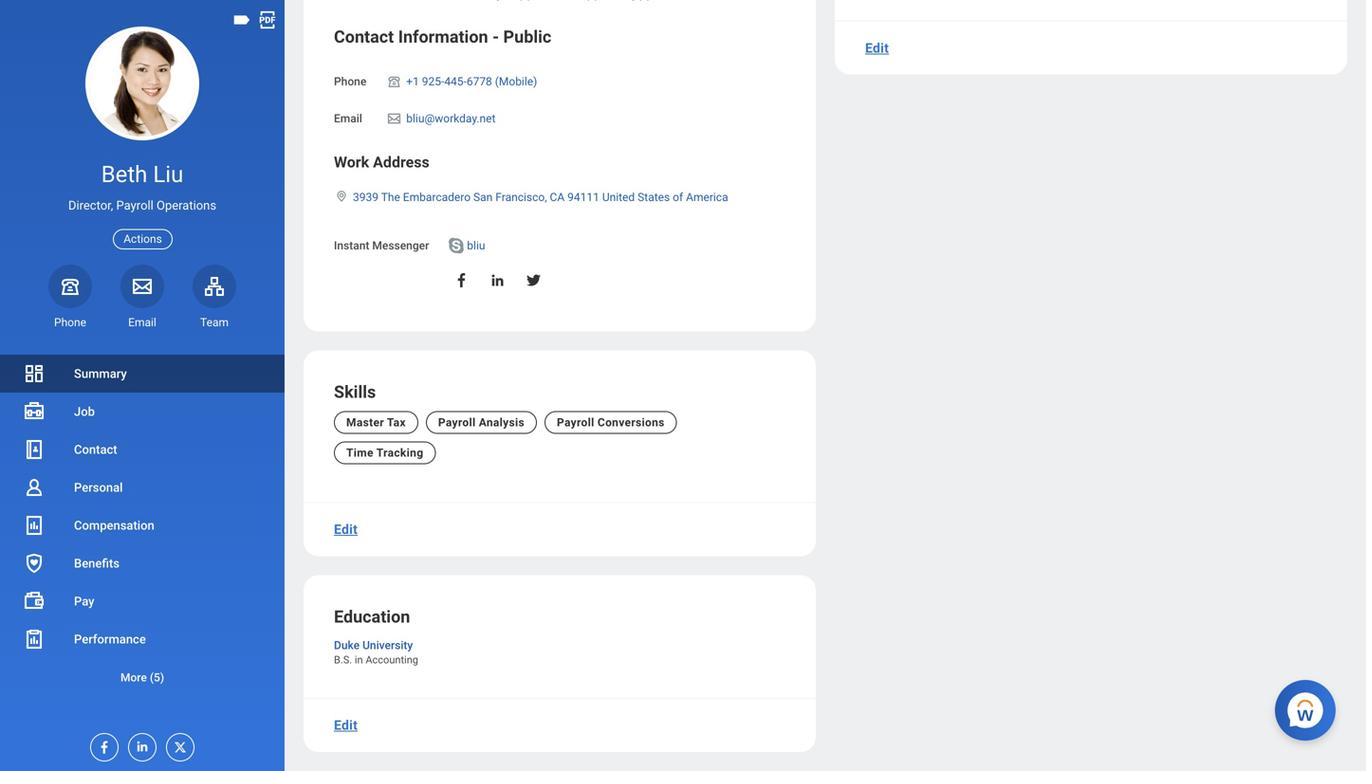 Task type: locate. For each thing, give the bounding box(es) containing it.
1 vertical spatial phone
[[54, 316, 86, 329]]

1 horizontal spatial email
[[334, 112, 362, 125]]

america
[[686, 191, 728, 204]]

0 vertical spatial email
[[334, 112, 362, 125]]

navigation pane region
[[0, 0, 285, 771]]

payroll inside button
[[557, 416, 594, 429]]

edit for education
[[334, 718, 358, 733]]

payroll left 'analysis'
[[438, 416, 476, 429]]

0 horizontal spatial phone
[[54, 316, 86, 329]]

2 vertical spatial edit button
[[326, 707, 365, 745]]

beth liu
[[101, 161, 183, 188]]

2 horizontal spatial payroll
[[557, 416, 594, 429]]

0 horizontal spatial phone image
[[57, 275, 83, 298]]

facebook image left linkedin image
[[91, 734, 112, 755]]

contact image
[[23, 438, 46, 461]]

0 horizontal spatial facebook image
[[91, 734, 112, 755]]

personal
[[74, 481, 123, 495]]

3939 the embarcadero san francisco, ca 94111 united states of america
[[353, 191, 728, 204]]

job
[[74, 405, 95, 419]]

1 vertical spatial mail image
[[131, 275, 154, 298]]

email up work
[[334, 112, 362, 125]]

instant
[[334, 239, 369, 253]]

pay link
[[0, 583, 285, 620]]

payroll inside button
[[438, 416, 476, 429]]

bliu
[[467, 239, 485, 253]]

1 vertical spatial edit
[[334, 522, 358, 537]]

b.s. in accounting
[[334, 654, 418, 666]]

payroll analysis
[[438, 416, 525, 429]]

0 horizontal spatial payroll
[[116, 198, 153, 213]]

francisco,
[[495, 191, 547, 204]]

+1 925-445-6778 (mobile)
[[406, 75, 537, 88]]

payroll for payroll conversions
[[557, 416, 594, 429]]

phone
[[334, 75, 366, 88], [54, 316, 86, 329]]

master
[[346, 416, 384, 429]]

phone up 'summary'
[[54, 316, 86, 329]]

facebook image down skype icon
[[453, 272, 470, 289]]

payroll down beth liu at top left
[[116, 198, 153, 213]]

phone image inside popup button
[[57, 275, 83, 298]]

edit button for skills
[[326, 511, 365, 549]]

email
[[334, 112, 362, 125], [128, 316, 156, 329]]

mail image up email beth liu element at the top left of the page
[[131, 275, 154, 298]]

personal link
[[0, 469, 285, 507]]

0 horizontal spatial email
[[128, 316, 156, 329]]

3939
[[353, 191, 378, 204]]

phone image
[[385, 74, 403, 89], [57, 275, 83, 298]]

phone left +1
[[334, 75, 366, 88]]

1 vertical spatial facebook image
[[91, 734, 112, 755]]

payroll conversions
[[557, 416, 665, 429]]

of
[[673, 191, 683, 204]]

address
[[373, 153, 430, 171]]

mail image
[[385, 111, 403, 126], [131, 275, 154, 298]]

embarcadero
[[403, 191, 471, 204]]

skills
[[334, 382, 376, 402]]

edit
[[865, 40, 889, 56], [334, 522, 358, 537], [334, 718, 358, 733]]

0 horizontal spatial contact
[[74, 443, 117, 457]]

1 vertical spatial email
[[128, 316, 156, 329]]

actions
[[124, 232, 162, 246]]

contact inside group
[[334, 27, 394, 47]]

team beth liu element
[[193, 315, 236, 330]]

1 horizontal spatial phone
[[334, 75, 366, 88]]

payroll conversions button
[[545, 411, 677, 434]]

more (5) button
[[0, 666, 285, 689]]

0 vertical spatial facebook image
[[453, 272, 470, 289]]

in
[[355, 654, 363, 666]]

facebook image
[[453, 272, 470, 289], [91, 734, 112, 755]]

master tax button
[[334, 411, 418, 434]]

1 vertical spatial contact
[[74, 443, 117, 457]]

list
[[0, 355, 285, 696]]

more
[[120, 671, 147, 684]]

mail image up address
[[385, 111, 403, 126]]

tax
[[387, 416, 406, 429]]

2 vertical spatial edit
[[334, 718, 358, 733]]

925-
[[422, 75, 444, 88]]

education
[[334, 607, 410, 627]]

phone image up phone beth liu element
[[57, 275, 83, 298]]

1 horizontal spatial phone image
[[385, 74, 403, 89]]

6778
[[467, 75, 492, 88]]

1 vertical spatial phone image
[[57, 275, 83, 298]]

contact
[[334, 27, 394, 47], [74, 443, 117, 457]]

0 vertical spatial contact
[[334, 27, 394, 47]]

time tracking button
[[334, 441, 436, 464]]

x image
[[167, 734, 188, 755]]

performance image
[[23, 628, 46, 651]]

duke
[[334, 639, 360, 652]]

phone image left +1
[[385, 74, 403, 89]]

0 vertical spatial mail image
[[385, 111, 403, 126]]

more (5)
[[120, 671, 164, 684]]

email up summary link
[[128, 316, 156, 329]]

payroll
[[116, 198, 153, 213], [438, 416, 476, 429], [557, 416, 594, 429]]

contact information - public button
[[334, 27, 551, 47]]

view team image
[[203, 275, 226, 298]]

1 horizontal spatial facebook image
[[453, 272, 470, 289]]

operations
[[157, 198, 216, 213]]

contact inside list
[[74, 443, 117, 457]]

edit button
[[858, 29, 897, 67], [326, 511, 365, 549], [326, 707, 365, 745]]

contact left information
[[334, 27, 394, 47]]

bliu@workday.net
[[406, 112, 496, 125]]

phone image inside contact information - public group
[[385, 74, 403, 89]]

summary
[[74, 367, 127, 381]]

0 horizontal spatial mail image
[[131, 275, 154, 298]]

team link
[[193, 264, 236, 330]]

0 vertical spatial phone image
[[385, 74, 403, 89]]

bliu@workday.net link
[[406, 108, 496, 125]]

445-
[[444, 75, 467, 88]]

contact up personal
[[74, 443, 117, 457]]

(5)
[[150, 671, 164, 684]]

1 horizontal spatial payroll
[[438, 416, 476, 429]]

phone button
[[48, 264, 92, 330]]

master tax
[[346, 416, 406, 429]]

payroll left conversions
[[557, 416, 594, 429]]

liu
[[153, 161, 183, 188]]

job link
[[0, 393, 285, 431]]

+1
[[406, 75, 419, 88]]

tag image
[[231, 9, 252, 30]]

phone inside phone beth liu element
[[54, 316, 86, 329]]

view printable version (pdf) image
[[257, 9, 278, 30]]

1 horizontal spatial contact
[[334, 27, 394, 47]]

1 vertical spatial edit button
[[326, 511, 365, 549]]

payroll analysis button
[[426, 411, 537, 434]]

0 vertical spatial phone
[[334, 75, 366, 88]]

payroll for payroll analysis
[[438, 416, 476, 429]]



Task type: vqa. For each thing, say whether or not it's contained in the screenshot.
tab list on the top containing Personal Information
no



Task type: describe. For each thing, give the bounding box(es) containing it.
payroll inside navigation pane region
[[116, 198, 153, 213]]

(mobile)
[[495, 75, 537, 88]]

director, payroll operations
[[68, 198, 216, 213]]

contact link
[[0, 431, 285, 469]]

benefits
[[74, 556, 120, 571]]

accounting
[[366, 654, 418, 666]]

workday assistant region
[[1275, 673, 1343, 741]]

3939 the embarcadero san francisco, ca 94111 united states of america link
[[353, 187, 728, 204]]

skype image
[[446, 236, 465, 255]]

b.s.
[[334, 654, 352, 666]]

ca
[[550, 191, 565, 204]]

job image
[[23, 400, 46, 423]]

facebook image inside contact information - public group
[[453, 272, 470, 289]]

twitter image
[[525, 272, 542, 289]]

edit for skills
[[334, 522, 358, 537]]

email inside popup button
[[128, 316, 156, 329]]

beth
[[101, 161, 147, 188]]

conversions
[[598, 416, 665, 429]]

information
[[398, 27, 488, 47]]

0 vertical spatial edit button
[[858, 29, 897, 67]]

united
[[602, 191, 635, 204]]

contact for contact information - public
[[334, 27, 394, 47]]

messenger
[[372, 239, 429, 253]]

mail image inside popup button
[[131, 275, 154, 298]]

time tracking
[[346, 446, 423, 459]]

tracking
[[376, 446, 423, 459]]

0 vertical spatial edit
[[865, 40, 889, 56]]

phone beth liu element
[[48, 315, 92, 330]]

performance link
[[0, 620, 285, 658]]

time
[[346, 446, 374, 459]]

public
[[503, 27, 551, 47]]

location image
[[334, 190, 349, 203]]

performance
[[74, 632, 146, 647]]

duke university link
[[334, 635, 413, 652]]

1 horizontal spatial mail image
[[385, 111, 403, 126]]

list containing summary
[[0, 355, 285, 696]]

more (5) button
[[0, 658, 285, 696]]

benefits link
[[0, 545, 285, 583]]

actions button
[[113, 229, 172, 249]]

contact information - public
[[334, 27, 551, 47]]

work
[[334, 153, 369, 171]]

personal image
[[23, 476, 46, 499]]

compensation link
[[0, 507, 285, 545]]

+1 925-445-6778 (mobile) link
[[406, 71, 537, 88]]

instant messenger
[[334, 239, 429, 253]]

compensation image
[[23, 514, 46, 537]]

university
[[362, 639, 413, 652]]

edit button for education
[[326, 707, 365, 745]]

email button
[[120, 264, 164, 330]]

contact for contact
[[74, 443, 117, 457]]

linkedin image
[[129, 734, 150, 754]]

team
[[200, 316, 229, 329]]

phone inside contact information - public group
[[334, 75, 366, 88]]

compensation
[[74, 518, 154, 533]]

benefits image
[[23, 552, 46, 575]]

director,
[[68, 198, 113, 213]]

contact information - public group
[[334, 26, 786, 301]]

work address
[[334, 153, 430, 171]]

email inside contact information - public group
[[334, 112, 362, 125]]

pay image
[[23, 590, 46, 613]]

summary image
[[23, 362, 46, 385]]

-
[[492, 27, 499, 47]]

analysis
[[479, 416, 525, 429]]

san
[[473, 191, 493, 204]]

pay
[[74, 594, 94, 609]]

linkedin image
[[489, 272, 506, 289]]

94111
[[567, 191, 599, 204]]

summary link
[[0, 355, 285, 393]]

bliu link
[[467, 235, 485, 253]]

states
[[638, 191, 670, 204]]

duke university
[[334, 639, 413, 652]]

email beth liu element
[[120, 315, 164, 330]]

the
[[381, 191, 400, 204]]



